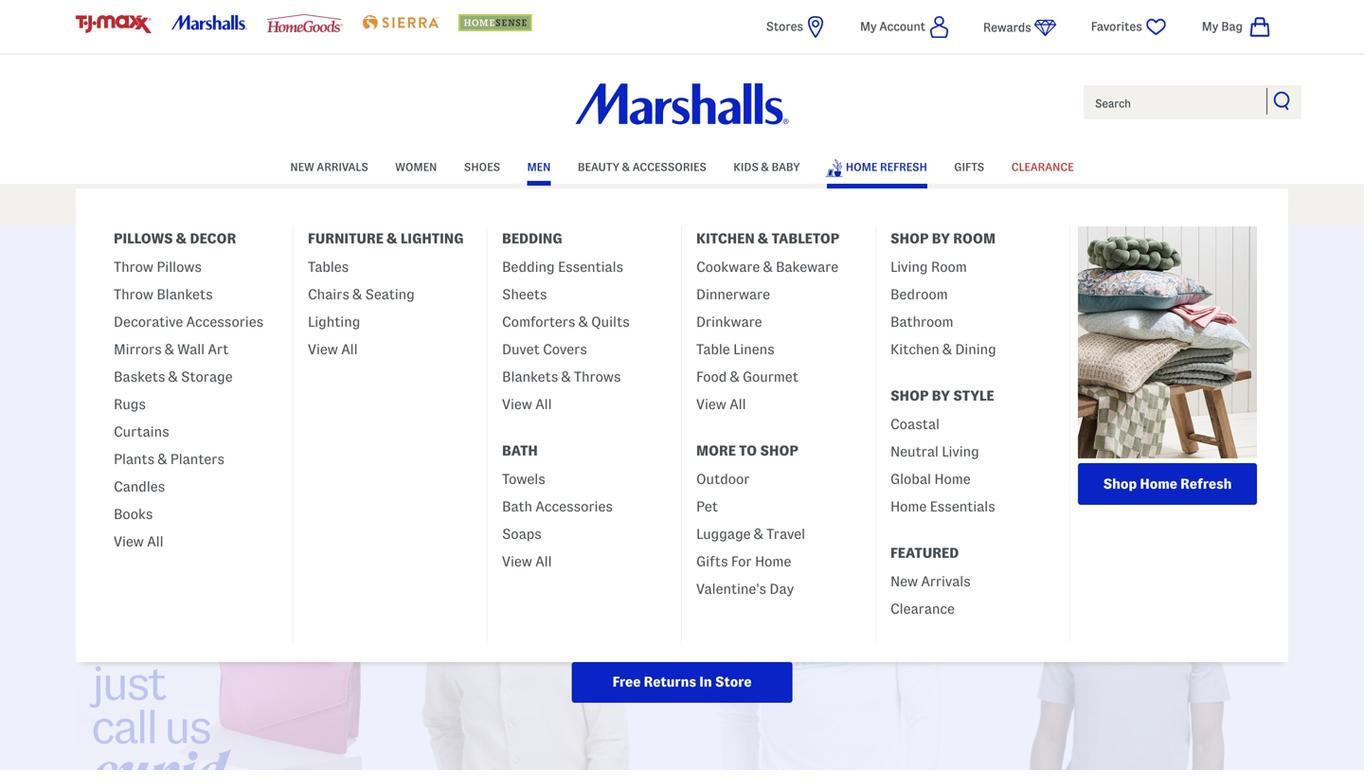 Task type: vqa. For each thing, say whether or not it's contained in the screenshot.
'Similar' related to $19.99
no



Task type: describe. For each thing, give the bounding box(es) containing it.
pet
[[696, 499, 718, 515]]

pillows & decor
[[114, 231, 236, 246]]

throw for throw pillows
[[114, 259, 153, 275]]

kitchen & dining
[[891, 342, 997, 357]]

chairs & seating
[[308, 287, 415, 302]]

women link
[[395, 151, 437, 180]]

& for planters
[[158, 451, 167, 467]]

view all for view all link underneath soaps
[[502, 554, 552, 569]]

tabletop
[[772, 231, 840, 246]]

1 vertical spatial room
[[931, 259, 967, 275]]

all
[[1259, 492, 1279, 511]]

chairs
[[308, 287, 350, 302]]

kids & baby
[[734, 161, 800, 173]]

1 vertical spatial pillows
[[157, 259, 202, 275]]

gifts for gifts for home
[[696, 554, 728, 569]]

travel
[[767, 526, 805, 542]]

food & gourmet link
[[696, 361, 799, 388]]

stores
[[766, 20, 803, 33]]

view all link
[[1218, 492, 1279, 511]]

my account link
[[860, 15, 949, 39]]

& for bakeware
[[763, 259, 773, 275]]

soaps link
[[502, 518, 542, 546]]

throw blankets
[[114, 287, 213, 302]]

bedroom
[[891, 287, 948, 302]]

none submit inside 'site search' search field
[[1273, 91, 1292, 110]]

clearance inside home refresh menu
[[891, 601, 955, 617]]

living room
[[891, 259, 967, 275]]

shops link
[[896, 319, 1078, 355]]

arrivals for men
[[317, 161, 368, 173]]

shop for shop by style
[[891, 388, 929, 404]]

living room link
[[891, 251, 967, 279]]

new arrivals for accessories
[[165, 329, 249, 344]]

view all link down food at right
[[696, 388, 746, 416]]

essentials for bedding essentials
[[558, 259, 624, 275]]

luggage & travel link
[[696, 518, 805, 546]]

view for view all link under the chairs
[[308, 342, 338, 357]]

home refresh
[[846, 161, 927, 173]]

new arrivals link for men
[[290, 151, 368, 180]]

outdoor link
[[696, 463, 750, 491]]

view all link down the chairs
[[308, 334, 358, 361]]

shop for shop home refresh
[[1103, 476, 1137, 492]]

more
[[696, 443, 736, 459]]

view all for view all link underneath table
[[668, 378, 721, 394]]

0 vertical spatial lighting
[[401, 231, 464, 246]]

baby
[[772, 161, 800, 173]]

view for view all link under blankets & throws
[[502, 397, 532, 412]]

view all for view all link under food at right
[[696, 397, 746, 412]]

arrivals inside featured group
[[921, 574, 971, 589]]

navigation inside 'product sorting' navigation
[[1139, 480, 1289, 524]]

dining
[[955, 342, 997, 357]]

returns
[[644, 674, 697, 690]]

view all
[[1218, 492, 1279, 511]]

1 horizontal spatial men
[[527, 161, 551, 173]]

& for baby
[[761, 161, 769, 173]]

featured group for more to shop
[[682, 463, 876, 612]]

bathroom link
[[891, 306, 954, 334]]

all down food & gourmet
[[730, 397, 746, 412]]

shoes for men
[[464, 161, 500, 173]]

bath accessories link
[[502, 491, 613, 518]]

duvet
[[502, 342, 540, 357]]

women
[[395, 161, 437, 173]]

bath accessories
[[502, 499, 613, 515]]

shop for shop by room
[[891, 231, 929, 246]]

featured group for bath
[[488, 463, 681, 585]]

arrivals for accessories
[[197, 329, 249, 344]]

gorris stretch knit sweater polo image
[[985, 554, 1272, 770]]

0 horizontal spatial men
[[76, 238, 100, 252]]

throw pillows link
[[114, 251, 202, 279]]

shop home refresh link
[[1078, 463, 1257, 505]]

mirrors & wall art
[[114, 342, 229, 357]]

kids & baby link
[[734, 151, 800, 180]]

view all for view all link under the chairs
[[308, 342, 358, 357]]

& for storage
[[168, 369, 178, 385]]

home essentials link
[[891, 491, 996, 518]]

refresh inside menu
[[1181, 476, 1232, 492]]

throw for throw blankets
[[114, 287, 153, 302]]

& for seating
[[353, 287, 362, 302]]

color: button
[[482, 433, 877, 470]]

bathroom
[[891, 314, 954, 330]]

beauty & accessories link
[[578, 151, 707, 180]]

plants & planters
[[114, 451, 224, 467]]

mirrors & wall art link
[[114, 334, 229, 361]]

kitchen & tabletop
[[696, 231, 840, 246]]

comforters
[[502, 314, 576, 330]]

books link
[[114, 498, 153, 526]]

candles link
[[114, 471, 165, 498]]

to
[[739, 443, 757, 459]]

curtains link
[[114, 416, 169, 443]]

& for dining
[[943, 342, 952, 357]]

blankets inside blankets & throws link
[[502, 369, 558, 385]]

0 vertical spatial pillows
[[114, 231, 173, 246]]

homesense.com image
[[458, 14, 534, 31]]

kitchen & dining link
[[891, 334, 997, 361]]

featured group for bedding
[[488, 251, 681, 427]]

by for style
[[932, 388, 950, 404]]

shop home refresh
[[1103, 476, 1232, 492]]

neutral living link
[[891, 436, 980, 463]]

bag
[[1222, 20, 1243, 33]]

food & gourmet
[[696, 369, 799, 385]]

0 horizontal spatial living
[[891, 259, 928, 275]]

rugs link
[[114, 388, 146, 416]]

1,684
[[645, 285, 680, 301]]

global home
[[891, 471, 971, 487]]

accessories up art
[[186, 314, 264, 330]]

view all link down soaps
[[502, 546, 552, 573]]

essentials for home essentials
[[930, 499, 996, 515]]

bedding for bedding essentials
[[502, 259, 555, 275]]

sort by: featured
[[91, 494, 206, 509]]

home up day
[[755, 554, 791, 569]]

new arrivals inside home refresh menu
[[891, 574, 971, 589]]

bedding for bedding
[[502, 231, 562, 246]]

table linens
[[696, 342, 775, 357]]

account
[[880, 20, 926, 33]]

valentine's day
[[696, 581, 794, 597]]

& for decor
[[176, 231, 187, 246]]

neutral living
[[891, 444, 980, 460]]

gourmet
[[743, 369, 799, 385]]

all down blankets & throws
[[536, 397, 552, 412]]

product pagination menu bar
[[1139, 480, 1289, 524]]

all down curtains
[[125, 446, 142, 462]]

new inside home refresh menu
[[891, 574, 918, 589]]

linens
[[733, 342, 775, 357]]

towels
[[502, 471, 546, 487]]

valentine's
[[696, 581, 767, 597]]

baskets & storage
[[114, 369, 233, 385]]

accessories down marshalls home image
[[633, 161, 707, 173]]

view for view all link underneath soaps
[[502, 554, 532, 569]]

home up home essentials 'link'
[[935, 471, 971, 487]]

decorative accessories link
[[114, 306, 264, 334]]

food
[[696, 369, 727, 385]]

sheets link
[[502, 279, 547, 306]]

favorites
[[1091, 20, 1142, 33]]

sierra.com image
[[363, 15, 439, 30]]

view all link down blankets & throws
[[502, 388, 552, 416]]

size: all
[[90, 446, 142, 462]]

kids
[[734, 161, 759, 173]]

new arrivals for men
[[290, 161, 368, 173]]



Task type: locate. For each thing, give the bounding box(es) containing it.
0 vertical spatial refresh
[[880, 161, 927, 173]]

0 vertical spatial featured
[[148, 494, 206, 509]]

1 bedding from the top
[[502, 231, 562, 246]]

1 vertical spatial shoes link
[[506, 319, 688, 355]]

0 vertical spatial clearance link
[[1012, 151, 1074, 180]]

new for accessories
[[165, 329, 194, 344]]

2 horizontal spatial clearance link
[[1091, 319, 1273, 355]]

& inside the comforters & quilts link
[[579, 314, 588, 330]]

& inside cookware & bakeware link
[[763, 259, 773, 275]]

decorative
[[114, 314, 183, 330]]

0 vertical spatial kitchen
[[696, 231, 755, 246]]

2 horizontal spatial new
[[891, 574, 918, 589]]

view down books
[[114, 534, 144, 550]]

featured group for shop by style
[[876, 408, 1070, 530]]

& down "covers"
[[562, 369, 571, 385]]

coastal
[[891, 416, 940, 432]]

0 horizontal spatial lighting
[[308, 314, 360, 330]]

pet link
[[696, 491, 718, 518]]

0 horizontal spatial shoes link
[[464, 151, 500, 180]]

curtains
[[114, 424, 169, 440]]

1 vertical spatial refresh
[[1181, 476, 1232, 492]]

shoes left 'men' link
[[464, 161, 500, 173]]

featured group for featured
[[876, 566, 1070, 632]]

2 vertical spatial new
[[891, 574, 918, 589]]

dinnerware
[[696, 287, 770, 302]]

seating
[[365, 287, 415, 302]]

size:
[[90, 446, 122, 462]]

2 throw from the top
[[114, 287, 153, 302]]

2 horizontal spatial new arrivals
[[891, 574, 971, 589]]

throw pillows
[[114, 259, 202, 275]]

view
[[1218, 492, 1255, 511]]

1 bath from the top
[[502, 443, 538, 459]]

home refresh link
[[825, 150, 927, 183]]

view down 'lighting' link at the left
[[308, 342, 338, 357]]

1 vertical spatial gifts
[[696, 554, 728, 569]]

& right food at right
[[730, 369, 740, 385]]

featured group containing tables
[[294, 251, 487, 372]]

menu bar containing pillows & decor
[[76, 150, 1289, 703]]

new
[[290, 161, 314, 173], [165, 329, 194, 344], [891, 574, 918, 589]]

featured group containing coastal
[[876, 408, 1070, 530]]

& up cookware & bakeware link
[[758, 231, 769, 246]]

1 throw from the top
[[114, 259, 153, 275]]

0 vertical spatial blankets
[[157, 287, 213, 302]]

2 vertical spatial clearance link
[[891, 593, 955, 621]]

men left throw pillows link
[[76, 238, 100, 252]]

& for gourmet
[[730, 369, 740, 385]]

accessories down towels
[[536, 499, 613, 515]]

2 vertical spatial new arrivals
[[891, 574, 971, 589]]

0 horizontal spatial blankets
[[157, 287, 213, 302]]

shoes for accessories
[[577, 329, 617, 344]]

0 vertical spatial bedding
[[502, 231, 562, 246]]

bedding up sheets link
[[502, 259, 555, 275]]

planters
[[170, 451, 224, 467]]

tables link
[[308, 251, 349, 279]]

featured group containing outdoor
[[682, 463, 876, 612]]

0 vertical spatial clearance
[[1012, 161, 1074, 173]]

pillows up throw pillows link
[[114, 231, 173, 246]]

my for my account
[[860, 20, 877, 33]]

clemons hooded rash guard shirt image
[[682, 554, 968, 770]]

0 vertical spatial by
[[932, 231, 950, 246]]

accessories up gourmet on the top right
[[752, 329, 832, 344]]

plants & planters link
[[114, 443, 224, 471]]

featured group for pillows & decor
[[99, 251, 293, 565]]

menu bar inside banner
[[76, 150, 1289, 703]]

& for quilts
[[579, 314, 588, 330]]

my left account
[[860, 20, 877, 33]]

0 horizontal spatial clearance link
[[891, 593, 955, 621]]

refresh left gifts link
[[880, 161, 927, 173]]

view
[[308, 342, 338, 357], [668, 378, 700, 394], [502, 397, 532, 412], [696, 397, 727, 412], [114, 534, 144, 550], [502, 554, 532, 569]]

valentine's day image
[[76, 554, 362, 770]]

clearance
[[1012, 161, 1074, 173], [1149, 329, 1215, 344], [891, 601, 955, 617]]

1 horizontal spatial arrivals
[[317, 161, 368, 173]]

global home link
[[891, 463, 971, 491]]

by up living room link on the top
[[932, 231, 950, 246]]

drinkware
[[696, 314, 762, 330]]

kitchen for kitchen & tabletop
[[696, 231, 755, 246]]

site search search field
[[1082, 83, 1304, 121]]

by
[[932, 231, 950, 246], [932, 388, 950, 404]]

& left the dining at the right of the page
[[943, 342, 952, 357]]

featured group containing new arrivals
[[876, 566, 1070, 632]]

throw
[[114, 259, 153, 275], [114, 287, 153, 302]]

homegoods.com image
[[267, 14, 343, 32]]

0 horizontal spatial arrivals
[[197, 329, 249, 344]]

1 vertical spatial featured
[[891, 545, 959, 561]]

& inside blankets & throws link
[[562, 369, 571, 385]]

throw up decorative
[[114, 287, 153, 302]]

2 vertical spatial new arrivals link
[[891, 566, 971, 593]]

men link
[[527, 151, 551, 180]]

0 vertical spatial new
[[290, 161, 314, 173]]

essentials inside 'link'
[[930, 499, 996, 515]]

2 my from the left
[[1202, 20, 1219, 33]]

lighting
[[401, 231, 464, 246], [308, 314, 360, 330]]

style
[[953, 388, 994, 404]]

view all down table
[[668, 378, 721, 394]]

0 horizontal spatial refresh
[[880, 161, 927, 173]]

new arrivals
[[290, 161, 368, 173], [165, 329, 249, 344], [891, 574, 971, 589]]

& down mirrors & wall art
[[168, 369, 178, 385]]

my left bag
[[1202, 20, 1219, 33]]

living up bedroom link
[[891, 259, 928, 275]]

room down shop by room
[[931, 259, 967, 275]]

candles
[[114, 479, 165, 495]]

1 horizontal spatial refresh
[[1181, 476, 1232, 492]]

0 vertical spatial shoes
[[464, 161, 500, 173]]

valentine's day link
[[696, 573, 794, 601]]

view all down books
[[114, 534, 163, 550]]

essentials
[[558, 259, 624, 275], [930, 499, 996, 515]]

featured group
[[99, 251, 293, 565], [294, 251, 487, 372], [488, 251, 681, 427], [682, 251, 876, 427], [876, 251, 1070, 372], [876, 408, 1070, 530], [488, 463, 681, 585], [682, 463, 876, 612], [876, 566, 1070, 632]]

& inside luggage & travel link
[[754, 526, 764, 542]]

0 vertical spatial room
[[953, 231, 996, 246]]

storage
[[181, 369, 233, 385]]

blankets down duvet
[[502, 369, 558, 385]]

kitchen for kitchen & dining
[[891, 342, 940, 357]]

refresh up view
[[1181, 476, 1232, 492]]

& inside baskets & storage link
[[168, 369, 178, 385]]

view up color:
[[502, 397, 532, 412]]

1 vertical spatial throw
[[114, 287, 153, 302]]

1 vertical spatial clearance link
[[1091, 319, 1273, 355]]

1 vertical spatial lighting
[[308, 314, 360, 330]]

1 by from the top
[[932, 231, 950, 246]]

by left style
[[932, 388, 950, 404]]

view down food at right
[[696, 397, 727, 412]]

1 horizontal spatial shoes link
[[506, 319, 688, 355]]

shoes link for accessories
[[506, 319, 688, 355]]

bedding up bedding essentials link at the left of page
[[502, 231, 562, 246]]

& left travel
[[754, 526, 764, 542]]

0 vertical spatial living
[[891, 259, 928, 275]]

bedding essentials
[[502, 259, 624, 275]]

bedding
[[502, 231, 562, 246], [502, 259, 555, 275]]

1 horizontal spatial kitchen
[[891, 342, 940, 357]]

view down soaps
[[502, 554, 532, 569]]

drinkware link
[[696, 306, 762, 334]]

featured group containing towels
[[488, 463, 681, 585]]

1 horizontal spatial essentials
[[930, 499, 996, 515]]

1 vertical spatial arrivals
[[197, 329, 249, 344]]

bath up towels link at left bottom
[[502, 443, 538, 459]]

0 vertical spatial new arrivals link
[[290, 151, 368, 180]]

0 horizontal spatial shoes
[[464, 161, 500, 173]]

& right the chairs
[[353, 287, 362, 302]]

0 horizontal spatial essentials
[[558, 259, 624, 275]]

all down table
[[703, 378, 721, 394]]

1 horizontal spatial gifts
[[954, 161, 985, 173]]

& inside food & gourmet link
[[730, 369, 740, 385]]

price:
[[910, 446, 948, 462]]

featured group for furniture & lighting
[[294, 251, 487, 372]]

& for travel
[[754, 526, 764, 542]]

all right price:
[[951, 446, 968, 462]]

bath for bath
[[502, 443, 538, 459]]

2 bedding from the top
[[502, 259, 555, 275]]

view all down soaps
[[502, 554, 552, 569]]

bedding inside featured group
[[502, 259, 555, 275]]

accessories
[[633, 161, 707, 173], [186, 314, 264, 330], [752, 329, 832, 344], [536, 499, 613, 515]]

& inside the chairs & seating 'link'
[[353, 287, 362, 302]]

blankets inside throw blankets link
[[157, 287, 213, 302]]

essentials down the global home
[[930, 499, 996, 515]]

all down books
[[147, 534, 163, 550]]

free returns in store link
[[572, 662, 793, 703]]

essentials up the comforters & quilts link
[[558, 259, 624, 275]]

rewards link
[[984, 16, 1057, 40]]

linen blend beach long sleeve shirt image
[[379, 554, 665, 770]]

0 vertical spatial bath
[[502, 443, 538, 459]]

product sorting navigation
[[76, 480, 1289, 532]]

view all down 'lighting' link at the left
[[308, 342, 358, 357]]

bakeware
[[776, 259, 839, 275]]

dinnerware link
[[696, 279, 770, 306]]

view for view all link under food at right
[[696, 397, 727, 412]]

1 horizontal spatial clearance
[[1012, 161, 1074, 173]]

& right kids
[[761, 161, 769, 173]]

1 horizontal spatial living
[[942, 444, 980, 460]]

navigation containing 1 / 10
[[1139, 480, 1289, 524]]

0 horizontal spatial kitchen
[[696, 231, 755, 246]]

stores link
[[766, 15, 827, 39]]

new arrivals inside new arrivals link
[[165, 329, 249, 344]]

featured inside 'product sorting' navigation
[[148, 494, 206, 509]]

& down the "kitchen & tabletop"
[[763, 259, 773, 275]]

shoes link left 'men' link
[[464, 151, 500, 180]]

view all link down books
[[114, 526, 163, 553]]

home refresh menu
[[76, 189, 1289, 703]]

books
[[114, 506, 153, 522]]

2 by from the top
[[932, 388, 950, 404]]

0 horizontal spatial gifts
[[696, 554, 728, 569]]

my account
[[860, 20, 926, 33]]

blankets up decorative accessories link
[[157, 287, 213, 302]]

2 horizontal spatial arrivals
[[921, 574, 971, 589]]

1 vertical spatial essentials
[[930, 499, 996, 515]]

home right baby
[[846, 161, 878, 173]]

covers
[[543, 342, 587, 357]]

featured group for shop by room
[[876, 251, 1070, 372]]

featured down home essentials
[[891, 545, 959, 561]]

quilts
[[591, 314, 630, 330]]

shop home refresh image
[[1078, 226, 1257, 458]]

& inside kids & baby link
[[761, 161, 769, 173]]

banner
[[0, 0, 1364, 703]]

& right furniture
[[387, 231, 398, 246]]

0 horizontal spatial clearance
[[891, 601, 955, 617]]

1 vertical spatial living
[[942, 444, 980, 460]]

throw up throw blankets link
[[114, 259, 153, 275]]

1 vertical spatial by
[[932, 388, 950, 404]]

wall
[[177, 342, 205, 357]]

plants
[[114, 451, 155, 467]]

tables
[[308, 259, 349, 275]]

view all for view all link below books
[[114, 534, 163, 550]]

more to shop
[[696, 443, 799, 459]]

1 / 10
[[1139, 492, 1178, 511]]

None submit
[[1273, 91, 1292, 110]]

& for wall
[[165, 342, 174, 357]]

home up 1 / 10
[[1140, 476, 1178, 492]]

0 horizontal spatial new
[[165, 329, 194, 344]]

& for lighting
[[387, 231, 398, 246]]

shoes link for men
[[464, 151, 500, 180]]

furniture
[[308, 231, 384, 246]]

0 horizontal spatial new arrivals
[[165, 329, 249, 344]]

furniture & lighting
[[308, 231, 464, 246]]

bath up soaps link
[[502, 499, 532, 515]]

bath for bath accessories
[[502, 499, 532, 515]]

& left wall
[[165, 342, 174, 357]]

1 vertical spatial blankets
[[502, 369, 558, 385]]

featured group containing throw pillows
[[99, 251, 293, 565]]

& right beauty
[[622, 161, 630, 173]]

1 vertical spatial new arrivals
[[165, 329, 249, 344]]

items
[[683, 285, 719, 301]]

view down table
[[668, 378, 700, 394]]

lighting up seating on the top left of the page
[[401, 231, 464, 246]]

table linens link
[[696, 334, 775, 361]]

shoes up "throws"
[[577, 329, 617, 344]]

& inside beauty & accessories link
[[622, 161, 630, 173]]

new arrivals link for accessories
[[116, 319, 298, 355]]

1 vertical spatial shoes
[[577, 329, 617, 344]]

view all down blankets & throws
[[502, 397, 552, 412]]

coastal link
[[891, 408, 940, 436]]

featured group for kitchen & tabletop
[[682, 251, 876, 427]]

0 vertical spatial shoes link
[[464, 151, 500, 180]]

mirrors
[[114, 342, 162, 357]]

menu bar
[[76, 150, 1289, 703]]

& left the "quilts"
[[579, 314, 588, 330]]

1 my from the left
[[860, 20, 877, 33]]

featured group containing cookware & bakeware
[[682, 251, 876, 427]]

by for room
[[932, 231, 950, 246]]

0 vertical spatial essentials
[[558, 259, 624, 275]]

& for throws
[[562, 369, 571, 385]]

shoes inside banner
[[464, 161, 500, 173]]

/
[[1149, 492, 1157, 511]]

view for view all link below books
[[114, 534, 144, 550]]

men up items
[[654, 251, 710, 282]]

shoes
[[464, 161, 500, 173], [577, 329, 617, 344]]

0 vertical spatial throw
[[114, 259, 153, 275]]

global
[[891, 471, 931, 487]]

banner containing pillows & decor
[[0, 0, 1364, 703]]

favorites link
[[1091, 15, 1169, 39]]

0 horizontal spatial my
[[860, 20, 877, 33]]

lighting down the chairs
[[308, 314, 360, 330]]

featured inside home refresh menu
[[891, 545, 959, 561]]

& right plants at the bottom of page
[[158, 451, 167, 467]]

free
[[613, 674, 641, 690]]

view all link down table
[[603, 368, 786, 404]]

featured group containing bedding essentials
[[488, 251, 681, 427]]

Search text field
[[1082, 83, 1304, 121]]

for
[[731, 554, 752, 569]]

kitchen up the cookware
[[696, 231, 755, 246]]

& inside mirrors & wall art link
[[165, 342, 174, 357]]

1 horizontal spatial featured
[[891, 545, 959, 561]]

baskets
[[114, 369, 165, 385]]

my inside my bag link
[[1202, 20, 1219, 33]]

tjmaxx.com image
[[76, 15, 152, 33]]

1 horizontal spatial shoes
[[577, 329, 617, 344]]

blankets & throws
[[502, 369, 621, 385]]

gifts for gifts
[[954, 161, 985, 173]]

1 horizontal spatial clearance link
[[1012, 151, 1074, 180]]

& inside kitchen & dining 'link'
[[943, 342, 952, 357]]

soaps
[[502, 526, 542, 542]]

1 vertical spatial new arrivals link
[[116, 319, 298, 355]]

1 horizontal spatial lighting
[[401, 231, 464, 246]]

art
[[208, 342, 229, 357]]

2 bath from the top
[[502, 499, 532, 515]]

home inside 'link'
[[891, 499, 927, 515]]

men
[[527, 161, 551, 173], [76, 238, 100, 252], [654, 251, 710, 282]]

new for men
[[290, 161, 314, 173]]

marshalls.com image
[[171, 15, 247, 30]]

my bag link
[[1202, 15, 1272, 39]]

1 vertical spatial clearance
[[1149, 329, 1215, 344]]

pillows down pillows & decor
[[157, 259, 202, 275]]

featured
[[148, 494, 206, 509], [891, 545, 959, 561]]

marshalls home image
[[576, 83, 789, 125]]

my inside my account link
[[860, 20, 877, 33]]

0 horizontal spatial featured
[[148, 494, 206, 509]]

& for accessories
[[622, 161, 630, 173]]

1 horizontal spatial new
[[290, 161, 314, 173]]

home down global
[[891, 499, 927, 515]]

0 vertical spatial arrivals
[[317, 161, 368, 173]]

lighting link
[[308, 306, 360, 334]]

all down soaps
[[536, 554, 552, 569]]

1 horizontal spatial blankets
[[502, 369, 558, 385]]

decorative accessories
[[114, 314, 264, 330]]

kitchen down bathroom
[[891, 342, 940, 357]]

0 vertical spatial gifts
[[954, 161, 985, 173]]

featured group containing living room
[[876, 251, 1070, 372]]

kitchen inside 'link'
[[891, 342, 940, 357]]

room up living room link on the top
[[953, 231, 996, 246]]

gifts up shop by room
[[954, 161, 985, 173]]

2 horizontal spatial clearance
[[1149, 329, 1215, 344]]

free returns in store
[[613, 674, 752, 690]]

1 vertical spatial new
[[165, 329, 194, 344]]

my for my bag
[[1202, 20, 1219, 33]]

& left decor
[[176, 231, 187, 246]]

shoes link up "throws"
[[506, 319, 688, 355]]

neutral
[[891, 444, 939, 460]]

1 vertical spatial bedding
[[502, 259, 555, 275]]

throws
[[574, 369, 621, 385]]

gifts inside home refresh menu
[[696, 554, 728, 569]]

marquee
[[0, 189, 1364, 226]]

view for view all link underneath table
[[668, 378, 700, 394]]

& for tabletop
[[758, 231, 769, 246]]

arrivals up storage
[[197, 329, 249, 344]]

2 vertical spatial arrivals
[[921, 574, 971, 589]]

comforters & quilts link
[[502, 306, 630, 334]]

& inside plants & planters 'link'
[[158, 451, 167, 467]]

view all link
[[308, 334, 358, 361], [603, 368, 786, 404], [502, 388, 552, 416], [696, 388, 746, 416], [114, 526, 163, 553], [502, 546, 552, 573]]

view all for view all link under blankets & throws
[[502, 397, 552, 412]]

men left beauty
[[527, 161, 551, 173]]

1 horizontal spatial new arrivals
[[290, 161, 368, 173]]

cookware
[[696, 259, 760, 275]]

luggage & travel
[[696, 526, 805, 542]]

all down 'lighting' link at the left
[[341, 342, 358, 357]]

navigation
[[1139, 480, 1289, 524]]

gifts left for at the bottom of page
[[696, 554, 728, 569]]

sheets
[[502, 287, 547, 302]]

by:
[[123, 494, 144, 509]]

my bag
[[1202, 20, 1243, 33]]

home essentials
[[891, 499, 996, 515]]

arrivals up furniture
[[317, 161, 368, 173]]

arrivals down home essentials
[[921, 574, 971, 589]]

1 vertical spatial kitchen
[[891, 342, 940, 357]]

living up global home link
[[942, 444, 980, 460]]

2 vertical spatial clearance
[[891, 601, 955, 617]]

view all down food at right
[[696, 397, 746, 412]]

0 vertical spatial new arrivals
[[290, 161, 368, 173]]

&
[[622, 161, 630, 173], [761, 161, 769, 173], [176, 231, 187, 246], [387, 231, 398, 246], [758, 231, 769, 246], [763, 259, 773, 275], [353, 287, 362, 302], [579, 314, 588, 330], [165, 342, 174, 357], [943, 342, 952, 357], [168, 369, 178, 385], [562, 369, 571, 385], [730, 369, 740, 385], [158, 451, 167, 467], [754, 526, 764, 542]]

2 horizontal spatial men
[[654, 251, 710, 282]]

featured down plants & planters
[[148, 494, 206, 509]]

1 horizontal spatial my
[[1202, 20, 1219, 33]]

view all
[[308, 342, 358, 357], [668, 378, 721, 394], [502, 397, 552, 412], [696, 397, 746, 412], [114, 534, 163, 550], [502, 554, 552, 569]]

1 vertical spatial bath
[[502, 499, 532, 515]]

men inside the men 1,684 items
[[654, 251, 710, 282]]



